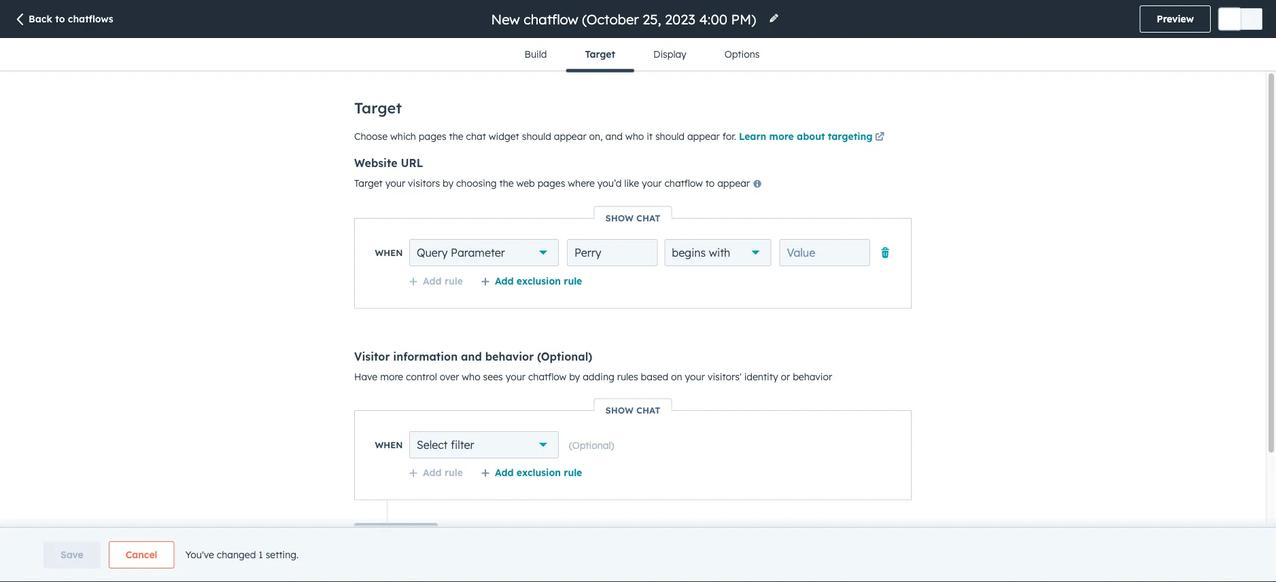 Task type: describe. For each thing, give the bounding box(es) containing it.
preview button
[[1140, 5, 1211, 33]]

your down website url at the left top
[[385, 177, 405, 189]]

query
[[417, 246, 448, 260]]

1 vertical spatial target
[[354, 99, 402, 117]]

cancel
[[126, 549, 157, 561]]

parameter
[[451, 246, 505, 260]]

like
[[624, 177, 639, 189]]

select filter button
[[409, 432, 559, 459]]

show chat link for query parameter
[[595, 212, 672, 224]]

add exclusion rule for filter
[[495, 467, 582, 479]]

identity
[[744, 371, 778, 383]]

appear left 'on,'
[[554, 130, 587, 142]]

information
[[393, 350, 458, 363]]

learn more about targeting
[[739, 130, 873, 142]]

visitors
[[408, 177, 440, 189]]

1 horizontal spatial and
[[606, 130, 623, 142]]

more for learn
[[769, 130, 794, 142]]

0 vertical spatial who
[[625, 130, 644, 142]]

adding
[[583, 371, 615, 383]]

2 vertical spatial target
[[354, 177, 383, 189]]

exclusion for select filter
[[517, 467, 561, 479]]

1 should from the left
[[522, 130, 551, 142]]

1 vertical spatial to
[[706, 177, 715, 189]]

0 vertical spatial pages
[[419, 130, 446, 142]]

target inside target button
[[585, 48, 615, 60]]

visitor information and  behavior (optional)
[[354, 350, 593, 363]]

you've changed 1 setting.
[[185, 549, 299, 561]]

filter
[[451, 439, 474, 452]]

navigation containing build
[[506, 38, 779, 72]]

where
[[568, 177, 595, 189]]

with
[[709, 246, 730, 260]]

choose
[[354, 130, 388, 142]]

1 vertical spatial and
[[461, 350, 482, 363]]

back to chatflows
[[29, 13, 113, 25]]

Name text field
[[567, 239, 658, 267]]

rules
[[617, 371, 638, 383]]

setting.
[[266, 549, 299, 561]]

select filter
[[417, 439, 474, 452]]

you'd
[[598, 177, 622, 189]]

widget
[[489, 130, 519, 142]]

chatflows
[[68, 13, 113, 25]]

add down query
[[423, 275, 442, 287]]

0 horizontal spatial chatflow
[[528, 371, 567, 383]]

add exclusion rule button for select filter
[[481, 467, 582, 479]]

save
[[61, 549, 83, 561]]

link opens in a new window image
[[875, 133, 885, 142]]

exclusion for query parameter
[[517, 275, 561, 287]]

choosing
[[456, 177, 497, 189]]

on,
[[589, 130, 603, 142]]

more for have
[[380, 371, 403, 383]]

begins with button
[[665, 239, 771, 267]]

Value text field
[[780, 239, 870, 267]]

to inside button
[[55, 13, 65, 25]]

build
[[525, 48, 547, 60]]

show chat for query parameter
[[605, 212, 661, 224]]

2 should from the left
[[655, 130, 685, 142]]

back to chatflows button
[[14, 12, 113, 27]]

back
[[29, 13, 52, 25]]

have more control over who sees your chatflow by adding rules based on your visitors' identity or behavior
[[354, 371, 832, 383]]

target your visitors by choosing the web pages where you'd like your chatflow to appear
[[354, 177, 753, 189]]

website url
[[354, 156, 423, 170]]

query parameter button
[[409, 239, 559, 267]]

add rule for select
[[423, 467, 463, 479]]



Task type: locate. For each thing, give the bounding box(es) containing it.
1 vertical spatial who
[[462, 371, 481, 383]]

0 horizontal spatial and
[[461, 350, 482, 363]]

exclusion
[[517, 275, 561, 287], [517, 467, 561, 479]]

0 horizontal spatial by
[[443, 177, 454, 189]]

add exclusion rule button
[[481, 275, 582, 287], [481, 467, 582, 479]]

show chat link down like
[[595, 212, 672, 224]]

rule
[[445, 275, 463, 287], [564, 275, 582, 287], [445, 467, 463, 479], [564, 467, 582, 479]]

by
[[443, 177, 454, 189], [569, 371, 580, 383]]

show for select filter
[[605, 405, 634, 416]]

1 exclusion from the top
[[517, 275, 561, 287]]

add exclusion rule for parameter
[[495, 275, 582, 287]]

exclusion down select filter popup button
[[517, 467, 561, 479]]

show for query parameter
[[605, 212, 634, 224]]

1 when from the top
[[375, 248, 403, 258]]

more right have
[[380, 371, 403, 383]]

add down select filter popup button
[[495, 467, 514, 479]]

1 add exclusion rule from the top
[[495, 275, 582, 287]]

1 vertical spatial (optional)
[[569, 440, 614, 451]]

display button
[[634, 38, 706, 71]]

when left select
[[375, 440, 403, 451]]

query parameter
[[417, 246, 505, 260]]

1 vertical spatial more
[[380, 371, 403, 383]]

1 vertical spatial the
[[499, 177, 514, 189]]

pages right the web
[[538, 177, 565, 189]]

add rule button for query
[[409, 275, 463, 287]]

appear down for.
[[717, 177, 750, 189]]

show chat down rules
[[605, 405, 661, 416]]

target up choose
[[354, 99, 402, 117]]

0 horizontal spatial pages
[[419, 130, 446, 142]]

1 show chat link from the top
[[595, 212, 672, 224]]

None field
[[490, 10, 761, 28]]

save button
[[44, 542, 100, 569]]

1 add exclusion rule button from the top
[[481, 275, 582, 287]]

about
[[797, 130, 825, 142]]

0 vertical spatial (optional)
[[537, 350, 593, 363]]

1 vertical spatial add exclusion rule button
[[481, 467, 582, 479]]

add rule for query
[[423, 275, 463, 287]]

add rule button for select
[[409, 467, 463, 479]]

show chat down like
[[605, 212, 661, 224]]

0 vertical spatial show
[[605, 212, 634, 224]]

select
[[417, 439, 448, 452]]

1 add rule button from the top
[[409, 275, 463, 287]]

add down select
[[423, 467, 442, 479]]

1 horizontal spatial should
[[655, 130, 685, 142]]

1 vertical spatial by
[[569, 371, 580, 383]]

show chat for select filter
[[605, 405, 661, 416]]

add
[[423, 275, 442, 287], [495, 275, 514, 287], [423, 467, 442, 479], [495, 467, 514, 479]]

link opens in a new window image
[[875, 129, 885, 146]]

add exclusion rule button down select filter popup button
[[481, 467, 582, 479]]

who down visitor information and  behavior (optional)
[[462, 371, 481, 383]]

cancel button
[[109, 542, 174, 569]]

2 when from the top
[[375, 440, 403, 451]]

1 vertical spatial when
[[375, 440, 403, 451]]

1
[[259, 549, 263, 561]]

add rule button down select
[[409, 467, 463, 479]]

add rule button
[[409, 275, 463, 287], [409, 467, 463, 479]]

1 vertical spatial behavior
[[793, 371, 832, 383]]

show up name text field
[[605, 212, 634, 224]]

preview
[[1157, 13, 1194, 25]]

visitor
[[354, 350, 390, 363]]

chatflow right like
[[665, 177, 703, 189]]

add exclusion rule button down query parameter popup button
[[481, 275, 582, 287]]

learn
[[739, 130, 767, 142]]

chat
[[466, 130, 486, 142]]

should right it
[[655, 130, 685, 142]]

navigation
[[506, 38, 779, 72]]

(optional)
[[537, 350, 593, 363], [569, 440, 614, 451]]

chatflow
[[665, 177, 703, 189], [528, 371, 567, 383]]

1 vertical spatial add exclusion rule
[[495, 467, 582, 479]]

0 vertical spatial when
[[375, 248, 403, 258]]

2 add exclusion rule from the top
[[495, 467, 582, 479]]

0 vertical spatial show chat
[[605, 212, 661, 224]]

2 show from the top
[[605, 405, 634, 416]]

1 horizontal spatial chatflow
[[665, 177, 703, 189]]

1 vertical spatial pages
[[538, 177, 565, 189]]

show chat link down rules
[[595, 405, 672, 416]]

based
[[641, 371, 669, 383]]

your
[[385, 177, 405, 189], [642, 177, 662, 189], [506, 371, 526, 383], [685, 371, 705, 383]]

0 horizontal spatial who
[[462, 371, 481, 383]]

1 horizontal spatial the
[[499, 177, 514, 189]]

options button
[[706, 38, 779, 71]]

0 vertical spatial and
[[606, 130, 623, 142]]

target
[[585, 48, 615, 60], [354, 99, 402, 117], [354, 177, 383, 189]]

show
[[605, 212, 634, 224], [605, 405, 634, 416]]

show down rules
[[605, 405, 634, 416]]

0 vertical spatial add rule button
[[409, 275, 463, 287]]

more
[[769, 130, 794, 142], [380, 371, 403, 383]]

the
[[449, 130, 464, 142], [499, 177, 514, 189]]

2 add rule button from the top
[[409, 467, 463, 479]]

which
[[390, 130, 416, 142]]

1 horizontal spatial to
[[706, 177, 715, 189]]

add rule down select filter
[[423, 467, 463, 479]]

add exclusion rule button for query parameter
[[481, 275, 582, 287]]

1 horizontal spatial who
[[625, 130, 644, 142]]

2 chat from the top
[[636, 405, 661, 416]]

add rule
[[423, 275, 463, 287], [423, 467, 463, 479]]

behavior right or
[[793, 371, 832, 383]]

1 horizontal spatial by
[[569, 371, 580, 383]]

visitors'
[[708, 371, 742, 383]]

have
[[354, 371, 378, 383]]

should right widget
[[522, 130, 551, 142]]

changed
[[217, 549, 256, 561]]

on
[[671, 371, 682, 383]]

2 add exclusion rule button from the top
[[481, 467, 582, 479]]

1 vertical spatial chatflow
[[528, 371, 567, 383]]

show chat
[[605, 212, 661, 224], [605, 405, 661, 416]]

by right visitors
[[443, 177, 454, 189]]

2 exclusion from the top
[[517, 467, 561, 479]]

over
[[440, 371, 459, 383]]

1 horizontal spatial behavior
[[793, 371, 832, 383]]

behavior up the 'sees'
[[485, 350, 534, 363]]

0 vertical spatial exclusion
[[517, 275, 561, 287]]

who left it
[[625, 130, 644, 142]]

1 horizontal spatial more
[[769, 130, 794, 142]]

it
[[647, 130, 653, 142]]

pages right which
[[419, 130, 446, 142]]

chat
[[636, 212, 661, 224], [636, 405, 661, 416]]

0 vertical spatial to
[[55, 13, 65, 25]]

1 vertical spatial show chat link
[[595, 405, 672, 416]]

0 vertical spatial add exclusion rule button
[[481, 275, 582, 287]]

1 vertical spatial add rule button
[[409, 467, 463, 479]]

2 show chat link from the top
[[595, 405, 672, 416]]

0 horizontal spatial to
[[55, 13, 65, 25]]

or
[[781, 371, 790, 383]]

1 vertical spatial exclusion
[[517, 467, 561, 479]]

0 vertical spatial chat
[[636, 212, 661, 224]]

by left adding
[[569, 371, 580, 383]]

0 horizontal spatial behavior
[[485, 350, 534, 363]]

0 horizontal spatial the
[[449, 130, 464, 142]]

url
[[401, 156, 423, 170]]

appear left for.
[[687, 130, 720, 142]]

1 chat from the top
[[636, 212, 661, 224]]

add down query parameter popup button
[[495, 275, 514, 287]]

1 show from the top
[[605, 212, 634, 224]]

1 vertical spatial chat
[[636, 405, 661, 416]]

target button
[[566, 38, 634, 72]]

2 show chat from the top
[[605, 405, 661, 416]]

0 vertical spatial by
[[443, 177, 454, 189]]

1 show chat from the top
[[605, 212, 661, 224]]

1 vertical spatial show chat
[[605, 405, 661, 416]]

behavior
[[485, 350, 534, 363], [793, 371, 832, 383]]

0 vertical spatial target
[[585, 48, 615, 60]]

your right like
[[642, 177, 662, 189]]

1 vertical spatial add rule
[[423, 467, 463, 479]]

sees
[[483, 371, 503, 383]]

0 vertical spatial chatflow
[[665, 177, 703, 189]]

add rule down query
[[423, 275, 463, 287]]

your right on
[[685, 371, 705, 383]]

0 vertical spatial add rule
[[423, 275, 463, 287]]

target down website
[[354, 177, 383, 189]]

learn more about targeting link
[[739, 129, 887, 146]]

chat down the based
[[636, 405, 661, 416]]

chat for parameter
[[636, 212, 661, 224]]

target right build
[[585, 48, 615, 60]]

choose which pages the chat widget should appear on, and who it should appear for.
[[354, 130, 739, 142]]

and right information
[[461, 350, 482, 363]]

0 vertical spatial behavior
[[485, 350, 534, 363]]

chat down like
[[636, 212, 661, 224]]

for.
[[723, 130, 736, 142]]

website
[[354, 156, 398, 170]]

more right learn
[[769, 130, 794, 142]]

and right 'on,'
[[606, 130, 623, 142]]

control
[[406, 371, 437, 383]]

when left query
[[375, 248, 403, 258]]

web
[[516, 177, 535, 189]]

options
[[725, 48, 760, 60]]

begins
[[672, 246, 706, 260]]

chat for filter
[[636, 405, 661, 416]]

2 add rule from the top
[[423, 467, 463, 479]]

the left chat
[[449, 130, 464, 142]]

when for query parameter
[[375, 248, 403, 258]]

0 vertical spatial show chat link
[[595, 212, 672, 224]]

when
[[375, 248, 403, 258], [375, 440, 403, 451]]

to
[[55, 13, 65, 25], [706, 177, 715, 189]]

begins with
[[672, 246, 730, 260]]

show chat link
[[595, 212, 672, 224], [595, 405, 672, 416]]

the left the web
[[499, 177, 514, 189]]

0 vertical spatial add exclusion rule
[[495, 275, 582, 287]]

who
[[625, 130, 644, 142], [462, 371, 481, 383]]

display
[[653, 48, 687, 60]]

you've
[[185, 549, 214, 561]]

chatflow left adding
[[528, 371, 567, 383]]

1 horizontal spatial pages
[[538, 177, 565, 189]]

build button
[[506, 38, 566, 71]]

0 horizontal spatial should
[[522, 130, 551, 142]]

add rule button down query
[[409, 275, 463, 287]]

when for select filter
[[375, 440, 403, 451]]

0 horizontal spatial more
[[380, 371, 403, 383]]

1 add rule from the top
[[423, 275, 463, 287]]

0 vertical spatial the
[[449, 130, 464, 142]]

exclusion down query parameter popup button
[[517, 275, 561, 287]]

1 vertical spatial show
[[605, 405, 634, 416]]

appear
[[554, 130, 587, 142], [687, 130, 720, 142], [717, 177, 750, 189]]

add exclusion rule down query parameter popup button
[[495, 275, 582, 287]]

and
[[606, 130, 623, 142], [461, 350, 482, 363]]

targeting
[[828, 130, 873, 142]]

0 vertical spatial more
[[769, 130, 794, 142]]

should
[[522, 130, 551, 142], [655, 130, 685, 142]]

your right the 'sees'
[[506, 371, 526, 383]]

add exclusion rule
[[495, 275, 582, 287], [495, 467, 582, 479]]

show chat link for select filter
[[595, 405, 672, 416]]

add exclusion rule down select filter popup button
[[495, 467, 582, 479]]

pages
[[419, 130, 446, 142], [538, 177, 565, 189]]



Task type: vqa. For each thing, say whether or not it's contained in the screenshot.
Build
yes



